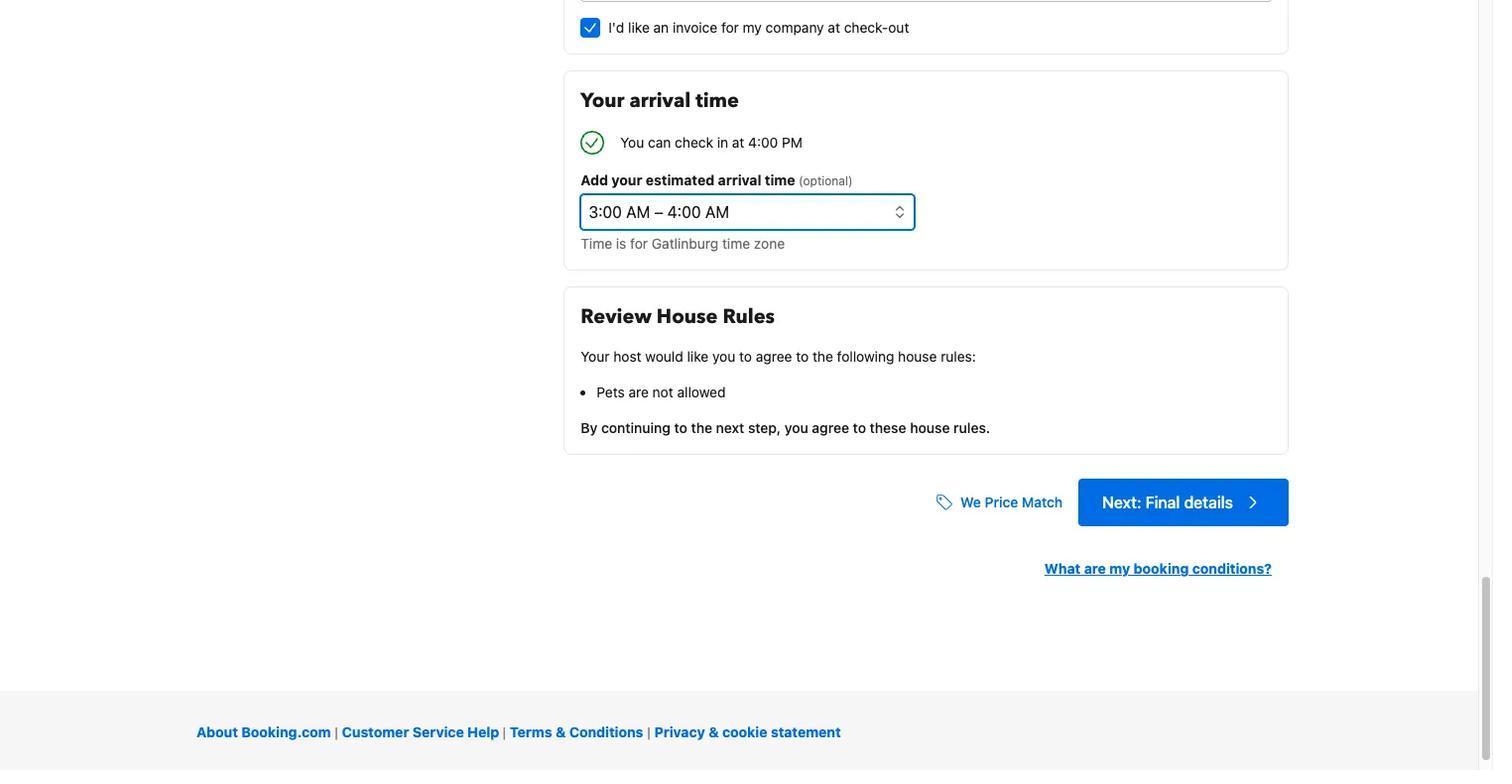 Task type: vqa. For each thing, say whether or not it's contained in the screenshot.
Frequently asked questions
no



Task type: describe. For each thing, give the bounding box(es) containing it.
your host would like you to agree to the following house rules:
[[581, 349, 976, 365]]

help
[[467, 725, 499, 741]]

privacy
[[654, 725, 705, 741]]

are for pets
[[629, 384, 649, 401]]

pets are not allowed
[[597, 384, 726, 401]]

1 horizontal spatial at
[[828, 19, 840, 36]]

0 vertical spatial like
[[628, 19, 650, 36]]

about
[[196, 725, 238, 741]]

0 vertical spatial time
[[696, 88, 739, 114]]

terms & conditions link
[[510, 725, 643, 741]]

final
[[1146, 494, 1180, 512]]

privacy & cookie statement
[[654, 725, 841, 741]]

house for rules:
[[898, 349, 937, 365]]

(optional)
[[799, 174, 853, 189]]

details
[[1184, 494, 1233, 512]]

i'd
[[609, 19, 624, 36]]

we price match button
[[929, 485, 1071, 521]]

time for gatlinburg
[[722, 235, 750, 252]]

4:00 pm
[[748, 134, 803, 151]]

step,
[[748, 420, 781, 437]]

an
[[653, 19, 669, 36]]

gatlinburg
[[652, 235, 719, 252]]

about booking.com link
[[196, 725, 331, 741]]

customer service help terms & conditions
[[342, 725, 643, 741]]

zone
[[754, 235, 785, 252]]

pets
[[597, 384, 625, 401]]

service
[[413, 725, 464, 741]]

conditions
[[569, 725, 643, 741]]

i'd like an invoice for my company at check-out
[[609, 19, 909, 36]]

0 horizontal spatial the
[[691, 420, 712, 437]]

to down the pets are not allowed
[[674, 420, 687, 437]]

customer
[[342, 725, 409, 741]]

conditions?
[[1192, 561, 1272, 578]]

company
[[766, 19, 824, 36]]

1 horizontal spatial like
[[687, 349, 709, 365]]

2 & from the left
[[709, 725, 719, 741]]

about booking.com
[[196, 725, 331, 741]]

time
[[581, 235, 612, 252]]

your
[[612, 172, 642, 189]]

review
[[581, 304, 652, 331]]

review house rules
[[581, 304, 775, 331]]

0 horizontal spatial at
[[732, 134, 744, 151]]

rules:
[[941, 349, 976, 365]]

is
[[616, 235, 626, 252]]

1 vertical spatial for
[[630, 235, 648, 252]]

house
[[657, 304, 718, 331]]

what are my booking conditions?
[[1045, 561, 1272, 578]]

1 vertical spatial agree
[[812, 420, 849, 437]]

terms
[[510, 725, 552, 741]]

out
[[888, 19, 909, 36]]

invoice
[[673, 19, 718, 36]]

add
[[581, 172, 608, 189]]

we price match
[[960, 494, 1063, 511]]

by continuing to the next step, you agree to these house rules.
[[581, 420, 990, 437]]

price
[[985, 494, 1018, 511]]

what
[[1045, 561, 1081, 578]]

to left these
[[853, 420, 866, 437]]

0 horizontal spatial you
[[712, 349, 736, 365]]

next:
[[1103, 494, 1142, 512]]

these
[[870, 420, 906, 437]]

continuing
[[601, 420, 671, 437]]

next
[[716, 420, 744, 437]]

your for your host would like you to agree to the following house rules:
[[581, 349, 610, 365]]

0 horizontal spatial arrival
[[630, 88, 691, 114]]



Task type: locate. For each thing, give the bounding box(es) containing it.
customer service help link
[[342, 725, 503, 741]]

1 horizontal spatial agree
[[812, 420, 849, 437]]

0 horizontal spatial like
[[628, 19, 650, 36]]

booking
[[1134, 561, 1189, 578]]

by
[[581, 420, 598, 437]]

1 horizontal spatial arrival
[[718, 172, 761, 189]]

1 horizontal spatial are
[[1084, 561, 1106, 578]]

1 vertical spatial the
[[691, 420, 712, 437]]

1 vertical spatial your
[[581, 349, 610, 365]]

1 vertical spatial you
[[785, 420, 808, 437]]

1 & from the left
[[556, 725, 566, 741]]

0 vertical spatial my
[[743, 19, 762, 36]]

your
[[581, 88, 625, 114], [581, 349, 610, 365]]

we
[[960, 494, 981, 511]]

the left 'following'
[[813, 349, 833, 365]]

you
[[620, 134, 644, 151]]

to left 'following'
[[796, 349, 809, 365]]

are for what
[[1084, 561, 1106, 578]]

0 vertical spatial arrival
[[630, 88, 691, 114]]

1 vertical spatial at
[[732, 134, 744, 151]]

0 horizontal spatial agree
[[756, 349, 792, 365]]

are
[[629, 384, 649, 401], [1084, 561, 1106, 578]]

rules.
[[954, 420, 990, 437]]

booking.com
[[241, 725, 331, 741]]

for right invoice
[[721, 19, 739, 36]]

house left rules:
[[898, 349, 937, 365]]

your left host
[[581, 349, 610, 365]]

1 vertical spatial arrival
[[718, 172, 761, 189]]

what are my booking conditions? link
[[1045, 561, 1272, 578]]

in
[[717, 134, 728, 151]]

your up you
[[581, 88, 625, 114]]

add your estimated arrival time (optional)
[[581, 172, 853, 189]]

you can check in at 4:00 pm
[[620, 134, 803, 151]]

allowed
[[677, 384, 726, 401]]

to
[[739, 349, 752, 365], [796, 349, 809, 365], [674, 420, 687, 437], [853, 420, 866, 437]]

& left cookie
[[709, 725, 719, 741]]

1 your from the top
[[581, 88, 625, 114]]

2 your from the top
[[581, 349, 610, 365]]

0 vertical spatial your
[[581, 88, 625, 114]]

the
[[813, 349, 833, 365], [691, 420, 712, 437]]

would
[[645, 349, 683, 365]]

statement
[[771, 725, 841, 741]]

house right these
[[910, 420, 950, 437]]

0 vertical spatial for
[[721, 19, 739, 36]]

for right is
[[630, 235, 648, 252]]

0 vertical spatial you
[[712, 349, 736, 365]]

1 vertical spatial house
[[910, 420, 950, 437]]

agree
[[756, 349, 792, 365], [812, 420, 849, 437]]

1 vertical spatial are
[[1084, 561, 1106, 578]]

at right in
[[732, 134, 744, 151]]

0 horizontal spatial for
[[630, 235, 648, 252]]

agree left these
[[812, 420, 849, 437]]

for
[[721, 19, 739, 36], [630, 235, 648, 252]]

1 vertical spatial like
[[687, 349, 709, 365]]

next: final details
[[1103, 494, 1233, 512]]

next: final details button
[[1079, 480, 1289, 527]]

privacy & cookie statement link
[[654, 725, 841, 741]]

time up in
[[696, 88, 739, 114]]

my left company
[[743, 19, 762, 36]]

0 vertical spatial house
[[898, 349, 937, 365]]

& right terms
[[556, 725, 566, 741]]

check-
[[844, 19, 888, 36]]

1 horizontal spatial &
[[709, 725, 719, 741]]

0 horizontal spatial my
[[743, 19, 762, 36]]

like
[[628, 19, 650, 36], [687, 349, 709, 365]]

time left zone
[[722, 235, 750, 252]]

0 horizontal spatial &
[[556, 725, 566, 741]]

you right step,
[[785, 420, 808, 437]]

2 vertical spatial time
[[722, 235, 750, 252]]

rules
[[723, 304, 775, 331]]

&
[[556, 725, 566, 741], [709, 725, 719, 741]]

estimated
[[646, 172, 715, 189]]

at
[[828, 19, 840, 36], [732, 134, 744, 151]]

to down the rules
[[739, 349, 752, 365]]

at left 'check-'
[[828, 19, 840, 36]]

0 vertical spatial the
[[813, 349, 833, 365]]

0 vertical spatial agree
[[756, 349, 792, 365]]

you
[[712, 349, 736, 365], [785, 420, 808, 437]]

house
[[898, 349, 937, 365], [910, 420, 950, 437]]

time for arrival
[[765, 172, 795, 189]]

the left next
[[691, 420, 712, 437]]

following
[[837, 349, 894, 365]]

1 horizontal spatial my
[[1110, 561, 1130, 578]]

arrival up can
[[630, 88, 691, 114]]

like left an
[[628, 19, 650, 36]]

my left booking
[[1110, 561, 1130, 578]]

agree down the rules
[[756, 349, 792, 365]]

like right would
[[687, 349, 709, 365]]

my
[[743, 19, 762, 36], [1110, 561, 1130, 578]]

can
[[648, 134, 671, 151]]

cookie
[[722, 725, 767, 741]]

1 horizontal spatial the
[[813, 349, 833, 365]]

time down 4:00 pm
[[765, 172, 795, 189]]

host
[[613, 349, 642, 365]]

your arrival time
[[581, 88, 739, 114]]

time
[[696, 88, 739, 114], [765, 172, 795, 189], [722, 235, 750, 252]]

check
[[675, 134, 713, 151]]

your for your arrival time
[[581, 88, 625, 114]]

you up allowed
[[712, 349, 736, 365]]

time is for gatlinburg time zone
[[581, 235, 785, 252]]

0 vertical spatial at
[[828, 19, 840, 36]]

not
[[653, 384, 673, 401]]

1 horizontal spatial for
[[721, 19, 739, 36]]

arrival down in
[[718, 172, 761, 189]]

are left not
[[629, 384, 649, 401]]

1 vertical spatial time
[[765, 172, 795, 189]]

are right what
[[1084, 561, 1106, 578]]

house for rules.
[[910, 420, 950, 437]]

1 horizontal spatial you
[[785, 420, 808, 437]]

match
[[1022, 494, 1063, 511]]

arrival
[[630, 88, 691, 114], [718, 172, 761, 189]]

0 horizontal spatial are
[[629, 384, 649, 401]]

1 vertical spatial my
[[1110, 561, 1130, 578]]

0 vertical spatial are
[[629, 384, 649, 401]]



